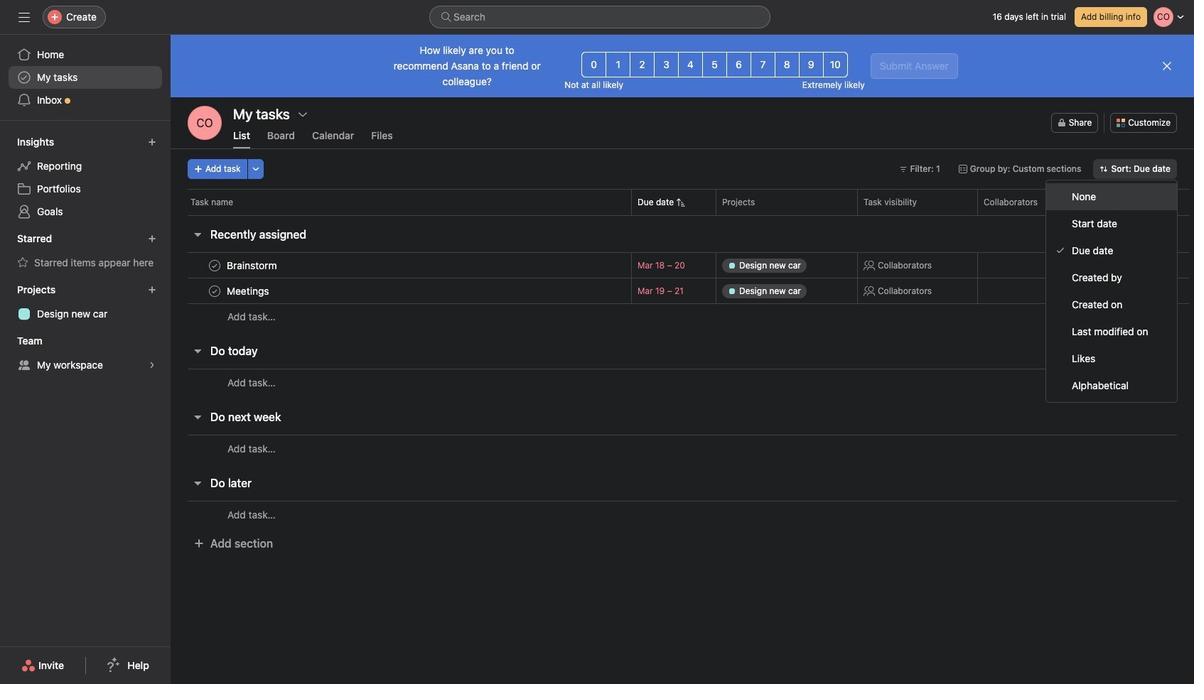 Task type: describe. For each thing, give the bounding box(es) containing it.
brainstorm cell
[[171, 252, 631, 279]]

starred element
[[0, 226, 171, 277]]

more actions image
[[251, 165, 260, 173]]

projects element
[[0, 277, 171, 328]]

new project or portfolio image
[[148, 286, 156, 294]]

header recently assigned tree grid
[[171, 252, 1194, 330]]

see details, my workspace image
[[148, 361, 156, 370]]

Task name text field
[[224, 284, 273, 298]]

add items to starred image
[[148, 235, 156, 243]]

Task name text field
[[224, 258, 281, 273]]

add field image
[[1081, 198, 1090, 207]]

3 collapse task list for this group image from the top
[[192, 412, 203, 423]]

Mark complete checkbox
[[206, 283, 223, 300]]

1 collapse task list for this group image from the top
[[192, 229, 203, 240]]



Task type: vqa. For each thing, say whether or not it's contained in the screenshot.
trial
no



Task type: locate. For each thing, give the bounding box(es) containing it.
2 collapse task list for this group image from the top
[[192, 346, 203, 357]]

hide sidebar image
[[18, 11, 30, 23]]

0 vertical spatial collapse task list for this group image
[[192, 229, 203, 240]]

mark complete image
[[206, 257, 223, 274]]

mark complete image
[[206, 283, 223, 300]]

show options image
[[297, 109, 308, 120]]

2 vertical spatial collapse task list for this group image
[[192, 412, 203, 423]]

collapse task list for this group image
[[192, 229, 203, 240], [192, 346, 203, 357], [192, 412, 203, 423]]

dismiss image
[[1162, 60, 1173, 72]]

list box
[[429, 6, 771, 28]]

view profile settings image
[[188, 106, 222, 140]]

insights element
[[0, 129, 171, 226]]

1 vertical spatial collapse task list for this group image
[[192, 346, 203, 357]]

option group
[[582, 52, 848, 77]]

Mark complete checkbox
[[206, 257, 223, 274]]

None radio
[[630, 52, 655, 77], [702, 52, 727, 77], [823, 52, 848, 77], [630, 52, 655, 77], [702, 52, 727, 77], [823, 52, 848, 77]]

meetings cell
[[171, 278, 631, 304]]

new insights image
[[148, 138, 156, 146]]

teams element
[[0, 328, 171, 380]]

row
[[171, 189, 1194, 215], [188, 215, 1189, 216], [171, 252, 1194, 279], [171, 278, 1194, 304], [171, 304, 1194, 330], [171, 369, 1194, 396], [171, 435, 1194, 462], [171, 501, 1194, 528]]

global element
[[0, 35, 171, 120]]

None radio
[[582, 52, 607, 77], [606, 52, 631, 77], [654, 52, 679, 77], [678, 52, 703, 77], [727, 52, 751, 77], [751, 52, 776, 77], [775, 52, 800, 77], [799, 52, 824, 77], [582, 52, 607, 77], [606, 52, 631, 77], [654, 52, 679, 77], [678, 52, 703, 77], [727, 52, 751, 77], [751, 52, 776, 77], [775, 52, 800, 77], [799, 52, 824, 77]]

collapse task list for this group image
[[192, 478, 203, 489]]

radio item
[[1047, 183, 1177, 210]]



